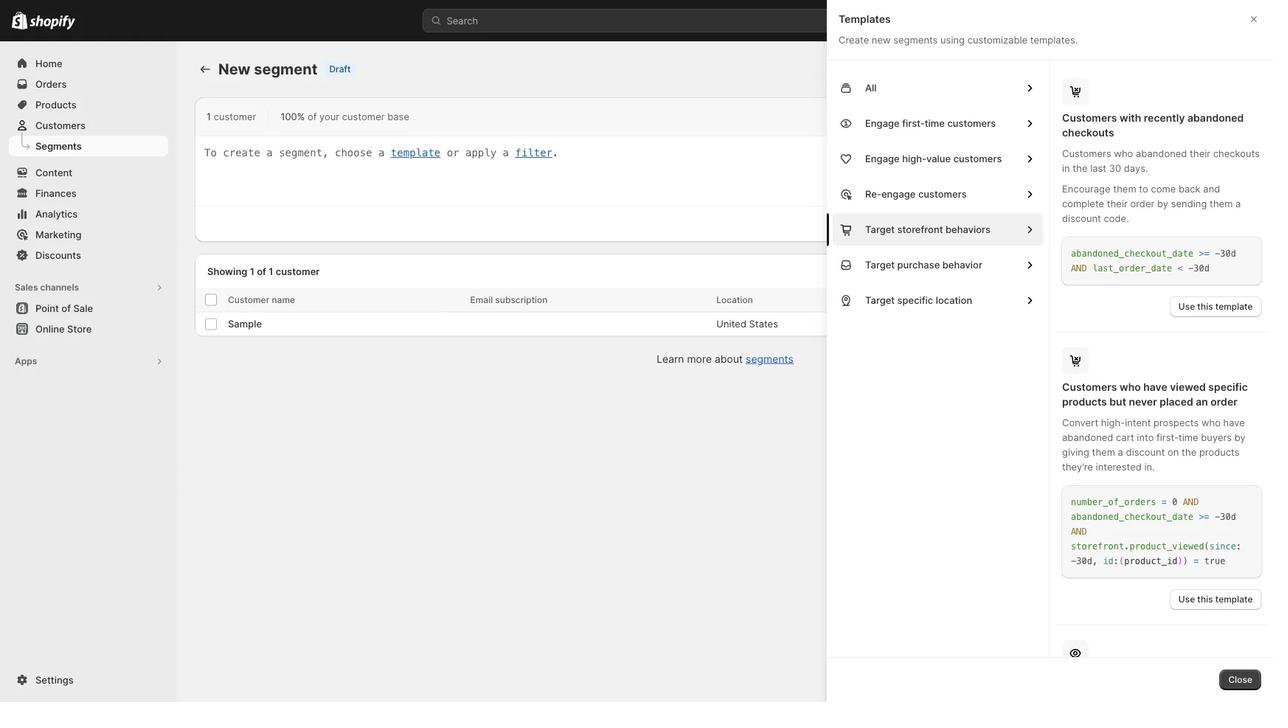 Task type: locate. For each thing, give the bounding box(es) containing it.
1 vertical spatial the
[[1182, 446, 1196, 457]]

specific right viewed on the bottom of page
[[1208, 381, 1248, 393]]

re-
[[865, 189, 882, 200]]

1 horizontal spatial (
[[1204, 541, 1209, 551]]

0 vertical spatial template
[[1215, 301, 1253, 312]]

>= down 'sending'
[[1199, 248, 1209, 259]]

1 horizontal spatial segments
[[894, 34, 938, 45]]

0 vertical spatial by
[[1157, 197, 1168, 209]]

1 vertical spatial and
[[1183, 497, 1199, 507]]

who up 30
[[1114, 147, 1133, 159]]

and for customers with recently abandoned checkouts
[[1071, 263, 1087, 273]]

2 this from the top
[[1197, 594, 1213, 605]]

template
[[1215, 301, 1253, 312], [1215, 594, 1253, 605]]

customers
[[1062, 111, 1117, 124], [35, 120, 86, 131], [1062, 147, 1111, 159], [1062, 381, 1117, 393]]

first- inside convert high-intent prospects who have abandoned cart into first-time buyers by giving them a discount on the products they're interested in.
[[1157, 431, 1179, 443]]

0 vertical spatial target
[[865, 224, 895, 235]]

1 vertical spatial specific
[[1208, 381, 1248, 393]]

1 engage from the top
[[865, 118, 900, 129]]

customers for customers who have viewed specific products but never placed an order
[[1062, 381, 1117, 393]]

1 use from the top
[[1178, 301, 1195, 312]]

100%
[[281, 111, 305, 122]]

customers inside customers who abandoned their checkouts in the last 30 days.
[[1062, 147, 1111, 159]]

>= up "since"
[[1199, 512, 1209, 522]]

2 vertical spatial who
[[1201, 416, 1221, 428]]

giving
[[1062, 446, 1089, 457]]

time inside convert high-intent prospects who have abandoned cart into first-time buyers by giving them a discount on the products they're interested in.
[[1179, 431, 1198, 443]]

0 horizontal spatial have
[[1143, 381, 1167, 393]]

have up the "buyers"
[[1223, 416, 1245, 428]]

-30d ,
[[1071, 556, 1098, 566]]

target specific location button
[[833, 284, 1044, 317]]

home
[[35, 58, 62, 69]]

0 vertical spatial customers
[[948, 118, 996, 129]]

1 vertical spatial them
[[1210, 197, 1233, 209]]

0 vertical spatial segments
[[894, 34, 938, 45]]

they're
[[1062, 461, 1093, 472]]

1 vertical spatial who
[[1120, 381, 1141, 393]]

time down prospects
[[1179, 431, 1198, 443]]

- right "<"
[[1188, 263, 1193, 273]]

1 vertical spatial use
[[1178, 594, 1195, 605]]

0 vertical spatial use this template button
[[1170, 296, 1262, 317]]

2 vertical spatial abandoned
[[1062, 431, 1113, 443]]

order inside customers who have viewed specific products but never placed an order
[[1211, 395, 1237, 408]]

high- up cart
[[1101, 416, 1125, 428]]

1 horizontal spatial 1
[[250, 265, 254, 277]]

products down the "buyers"
[[1199, 446, 1239, 457]]

convert
[[1062, 416, 1098, 428]]

their up code.
[[1107, 197, 1128, 209]]

abandoned_checkout_date up the last_order_date
[[1071, 248, 1193, 259]]

0 horizontal spatial a
[[1118, 446, 1123, 457]]

specific inside button
[[898, 295, 933, 306]]

( up 'true'
[[1204, 541, 1209, 551]]

2 ) from the left
[[1183, 556, 1188, 566]]

abandoned_checkout_date down the number_of_orders
[[1071, 512, 1193, 522]]

location
[[936, 295, 973, 306]]

engage up re-
[[865, 153, 900, 165]]

order right 'an'
[[1211, 395, 1237, 408]]

use this template for customers who have viewed specific products but never placed an order
[[1178, 594, 1253, 605]]

them left to
[[1113, 183, 1136, 194]]

who up but
[[1120, 381, 1141, 393]]

use this template
[[1178, 301, 1253, 312], [1178, 594, 1253, 605]]

specific down purchase
[[898, 295, 933, 306]]

1 vertical spatial =
[[1193, 556, 1199, 566]]

) left 'true'
[[1183, 556, 1188, 566]]

1 horizontal spatial the
[[1182, 446, 1196, 457]]

checkouts up and on the top of page
[[1213, 147, 1260, 159]]

specific
[[898, 295, 933, 306], [1208, 381, 1248, 393]]

this
[[1197, 301, 1213, 312], [1197, 594, 1213, 605]]

segments down states
[[746, 353, 794, 365]]

1 target from the top
[[865, 224, 895, 235]]

learn
[[657, 353, 684, 365]]

customers inside customers with recently abandoned checkouts
[[1062, 111, 1117, 124]]

have up never
[[1143, 381, 1167, 393]]

0 vertical spatial >=
[[1199, 248, 1209, 259]]

target purchase behavior
[[865, 259, 983, 271]]

location
[[717, 294, 753, 305]]

use for customers who have viewed specific products but never placed an order
[[1178, 594, 1195, 605]]

0 vertical spatial their
[[1190, 147, 1210, 159]]

>=
[[1199, 248, 1209, 259], [1199, 512, 1209, 522]]

their inside encourage them to come back and complete their order by sending them a discount code.
[[1107, 197, 1128, 209]]

segments
[[894, 34, 938, 45], [746, 353, 794, 365]]

2 use this template from the top
[[1178, 594, 1253, 605]]

your
[[319, 111, 339, 122]]

sales
[[15, 282, 38, 293]]

0 horizontal spatial first-
[[902, 118, 925, 129]]

segments
[[35, 140, 82, 152]]

customers up value
[[948, 118, 996, 129]]

0 vertical spatial time
[[925, 118, 945, 129]]

abandoned down customers with recently abandoned checkouts
[[1136, 147, 1187, 159]]

checkouts inside customers who abandoned their checkouts in the last 30 days.
[[1213, 147, 1260, 159]]

0 vertical spatial of
[[308, 111, 317, 122]]

1 horizontal spatial a
[[1235, 197, 1241, 209]]

0 horizontal spatial segments
[[746, 353, 794, 365]]

0 vertical spatial and
[[1071, 263, 1087, 273]]

and up "amount spent"
[[1071, 263, 1087, 273]]

time down all button
[[925, 118, 945, 129]]

order inside encourage them to come back and complete their order by sending them a discount code.
[[1130, 197, 1154, 209]]

1 vertical spatial customers
[[954, 153, 1002, 165]]

by inside convert high-intent prospects who have abandoned cart into first-time buyers by giving them a discount on the products they're interested in.
[[1234, 431, 1246, 443]]

products up convert
[[1062, 395, 1107, 408]]

back
[[1179, 183, 1200, 194]]

segments link
[[9, 136, 168, 156]]

target for target purchase behavior
[[865, 259, 895, 271]]

a right 'sending'
[[1235, 197, 1241, 209]]

by inside encourage them to come back and complete their order by sending them a discount code.
[[1157, 197, 1168, 209]]

1 ) from the left
[[1177, 556, 1183, 566]]

engage first-time customers
[[865, 118, 996, 129]]

1 this from the top
[[1197, 301, 1213, 312]]

1 horizontal spatial products
[[1199, 446, 1239, 457]]

their up back
[[1190, 147, 1210, 159]]

1 abandoned_checkout_date from the top
[[1071, 248, 1193, 259]]

1 vertical spatial time
[[1179, 431, 1198, 443]]

use this template button
[[1170, 296, 1262, 317], [1170, 589, 1262, 610]]

0 horizontal spatial specific
[[898, 295, 933, 306]]

channels
[[40, 282, 79, 293]]

discount down into at bottom
[[1126, 446, 1165, 457]]

customers up but
[[1062, 381, 1117, 393]]

new segment
[[218, 60, 318, 78]]

engage
[[865, 118, 900, 129], [865, 153, 900, 165]]

1 vertical spatial order
[[1211, 395, 1237, 408]]

30d
[[1220, 248, 1236, 259], [1193, 263, 1209, 273], [1220, 512, 1236, 522], [1076, 556, 1092, 566]]

0 vertical spatial who
[[1114, 147, 1133, 159]]

orders
[[918, 294, 947, 305]]

0 horizontal spatial discount
[[1062, 212, 1101, 224]]

customer
[[214, 111, 256, 122], [342, 111, 385, 122], [276, 265, 320, 277]]

1 horizontal spatial by
[[1234, 431, 1246, 443]]

order
[[1130, 197, 1154, 209], [1211, 395, 1237, 408]]

= left 'true'
[[1193, 556, 1199, 566]]

0 vertical spatial checkouts
[[1062, 126, 1114, 139]]

checkouts up last
[[1062, 126, 1114, 139]]

1 horizontal spatial have
[[1223, 416, 1245, 428]]

customers
[[948, 118, 996, 129], [954, 153, 1002, 165], [918, 189, 967, 200]]

use down id : ( product_id ) )
[[1178, 594, 1195, 605]]

abandoned_checkout_date
[[1071, 248, 1193, 259], [1071, 512, 1193, 522]]

customers up the 'segments'
[[35, 120, 86, 131]]

0 vertical spatial (
[[1204, 541, 1209, 551]]

purchase
[[898, 259, 940, 271]]

an
[[1196, 395, 1208, 408]]

customers inside customers who have viewed specific products but never placed an order
[[1062, 381, 1117, 393]]

1 vertical spatial a
[[1118, 446, 1123, 457]]

but
[[1109, 395, 1126, 408]]

0 vertical spatial abandoned
[[1187, 111, 1244, 124]]

0 horizontal spatial checkouts
[[1062, 126, 1114, 139]]

use for customers with recently abandoned checkouts
[[1178, 301, 1195, 312]]

the inside convert high-intent prospects who have abandoned cart into first-time buyers by giving them a discount on the products they're interested in.
[[1182, 446, 1196, 457]]

code.
[[1104, 212, 1129, 224]]

first- up on
[[1157, 431, 1179, 443]]

alert
[[195, 207, 218, 242]]

behaviors
[[946, 224, 991, 235]]

1 use this template from the top
[[1178, 301, 1253, 312]]

0 horizontal spatial =
[[1161, 497, 1167, 507]]

1
[[207, 111, 211, 122], [250, 265, 254, 277], [269, 265, 273, 277]]

days.
[[1124, 162, 1148, 173]]

behavior
[[943, 259, 983, 271]]

=
[[1161, 497, 1167, 507], [1193, 556, 1199, 566]]

engage for engage first-time customers
[[865, 118, 900, 129]]

them down and on the top of page
[[1210, 197, 1233, 209]]

customers down engage high-value customers button
[[918, 189, 967, 200]]

2 horizontal spatial 1
[[269, 265, 273, 277]]

1 vertical spatial abandoned
[[1136, 147, 1187, 159]]

0 vertical spatial abandoned_checkout_date
[[1071, 248, 1193, 259]]

1 vertical spatial use this template button
[[1170, 589, 1262, 610]]

1 vertical spatial high-
[[1101, 416, 1125, 428]]

0 horizontal spatial :
[[1114, 556, 1119, 566]]

target down re-
[[865, 224, 895, 235]]

1 use this template button from the top
[[1170, 296, 1262, 317]]

-30d for customers who have viewed specific products but never placed an order
[[1215, 512, 1236, 522]]

1 horizontal spatial discount
[[1126, 446, 1165, 457]]

discounts link
[[9, 245, 168, 266]]

1 vertical spatial by
[[1234, 431, 1246, 443]]

0 horizontal spatial by
[[1157, 197, 1168, 209]]

the right on
[[1182, 446, 1196, 457]]

a up interested
[[1118, 446, 1123, 457]]

use this template button down 'true'
[[1170, 589, 1262, 610]]

2 vertical spatial them
[[1092, 446, 1115, 457]]

the inside customers who abandoned their checkouts in the last 30 days.
[[1073, 162, 1087, 173]]

abandoned down convert
[[1062, 431, 1113, 443]]

first-
[[902, 118, 925, 129], [1157, 431, 1179, 443]]

0 vertical spatial this
[[1197, 301, 1213, 312]]

30d up "since"
[[1220, 512, 1236, 522]]

0 horizontal spatial (
[[1119, 556, 1124, 566]]

1 vertical spatial -30d
[[1188, 263, 1209, 273]]

0 horizontal spatial their
[[1107, 197, 1128, 209]]

use this template down 'true'
[[1178, 594, 1253, 605]]

engage down all
[[865, 118, 900, 129]]

of left your
[[308, 111, 317, 122]]

discount inside convert high-intent prospects who have abandoned cart into first-time buyers by giving them a discount on the products they're interested in.
[[1126, 446, 1165, 457]]

sample
[[228, 318, 262, 330]]

30d right "<"
[[1193, 263, 1209, 273]]

-30d down and on the top of page
[[1215, 248, 1236, 259]]

first- up engage high-value customers
[[902, 118, 925, 129]]

of right showing at top
[[257, 265, 266, 277]]

1 template from the top
[[1215, 301, 1253, 312]]

1 vertical spatial target
[[865, 259, 895, 271]]

1 vertical spatial have
[[1223, 416, 1245, 428]]

who for have
[[1120, 381, 1141, 393]]

who up the "buyers"
[[1201, 416, 1221, 428]]

0 vertical spatial =
[[1161, 497, 1167, 507]]

united states
[[717, 318, 778, 330]]

2 engage from the top
[[865, 153, 900, 165]]

( right id
[[1119, 556, 1124, 566]]

customers right value
[[954, 153, 1002, 165]]

target storefront behaviors button
[[833, 214, 1044, 246]]

id : ( product_id ) )
[[1103, 556, 1188, 566]]

customers up last
[[1062, 147, 1111, 159]]

use down "<"
[[1178, 301, 1195, 312]]

0 horizontal spatial time
[[925, 118, 945, 129]]

use
[[1178, 301, 1195, 312], [1178, 594, 1195, 605]]

0 horizontal spatial products
[[1062, 395, 1107, 408]]

templates
[[839, 13, 891, 25]]

by down the come
[[1157, 197, 1168, 209]]

0 vertical spatial products
[[1062, 395, 1107, 408]]

time
[[925, 118, 945, 129], [1179, 431, 1198, 443]]

) down storefront.product_viewed ( since :
[[1177, 556, 1183, 566]]

customer down new at the top left of the page
[[214, 111, 256, 122]]

the
[[1073, 162, 1087, 173], [1182, 446, 1196, 457]]

1 vertical spatial template
[[1215, 594, 1253, 605]]

time inside button
[[925, 118, 945, 129]]

spent
[[1087, 294, 1111, 305]]

2 target from the top
[[865, 259, 895, 271]]

who inside customers who abandoned their checkouts in the last 30 days.
[[1114, 147, 1133, 159]]

have
[[1143, 381, 1167, 393], [1223, 416, 1245, 428]]

0 vertical spatial first-
[[902, 118, 925, 129]]

use this template down "<"
[[1178, 301, 1253, 312]]

high- inside button
[[902, 153, 927, 165]]

by
[[1157, 197, 1168, 209], [1234, 431, 1246, 443]]

discount
[[1062, 212, 1101, 224], [1126, 446, 1165, 457]]

customer right showing at top
[[276, 265, 320, 277]]

0 horizontal spatial high-
[[902, 153, 927, 165]]

re-engage customers button
[[833, 178, 1044, 211]]

1 >= from the top
[[1199, 248, 1209, 259]]

0 vertical spatial discount
[[1062, 212, 1101, 224]]

1 vertical spatial use this template
[[1178, 594, 1253, 605]]

have inside convert high-intent prospects who have abandoned cart into first-time buyers by giving them a discount on the products they're interested in.
[[1223, 416, 1245, 428]]

0 vertical spatial specific
[[898, 295, 933, 306]]

and up -30d ,
[[1071, 526, 1087, 537]]

customer right your
[[342, 111, 385, 122]]

1 vertical spatial of
[[257, 265, 266, 277]]

1 vertical spatial >=
[[1199, 512, 1209, 522]]

0 vertical spatial high-
[[902, 153, 927, 165]]

use this template button down "<"
[[1170, 296, 1262, 317]]

them up interested
[[1092, 446, 1115, 457]]

1 horizontal spatial abandoned
[[1136, 147, 1187, 159]]

1 vertical spatial products
[[1199, 446, 1239, 457]]

high- up re-engage customers
[[902, 153, 927, 165]]

-30d for customers with recently abandoned checkouts
[[1188, 263, 1209, 273]]

-30d up "since"
[[1215, 512, 1236, 522]]

engage for engage high-value customers
[[865, 153, 900, 165]]

learn more about segments
[[657, 353, 794, 365]]

customers with recently abandoned checkouts
[[1062, 111, 1244, 139]]

0 vertical spatial the
[[1073, 162, 1087, 173]]

0 vertical spatial use this template
[[1178, 301, 1253, 312]]

1 horizontal spatial of
[[308, 111, 317, 122]]

customers left with
[[1062, 111, 1117, 124]]

who
[[1114, 147, 1133, 159], [1120, 381, 1141, 393], [1201, 416, 1221, 428]]

2 use from the top
[[1178, 594, 1195, 605]]

cart
[[1116, 431, 1134, 443]]

new
[[218, 60, 251, 78]]

by right the "buyers"
[[1234, 431, 1246, 443]]

engage first-time customers button
[[833, 107, 1044, 140]]

1 vertical spatial first-
[[1157, 431, 1179, 443]]

0 vertical spatial have
[[1143, 381, 1167, 393]]

-30d right "<"
[[1188, 263, 1209, 273]]

1 horizontal spatial first-
[[1157, 431, 1179, 443]]

order down to
[[1130, 197, 1154, 209]]

this for customers with recently abandoned checkouts
[[1197, 301, 1213, 312]]

target left purchase
[[865, 259, 895, 271]]

and right 0
[[1183, 497, 1199, 507]]

and
[[1071, 263, 1087, 273], [1183, 497, 1199, 507], [1071, 526, 1087, 537]]

high- inside convert high-intent prospects who have abandoned cart into first-time buyers by giving them a discount on the products they're interested in.
[[1101, 416, 1125, 428]]

products inside customers who have viewed specific products but never placed an order
[[1062, 395, 1107, 408]]

1 vertical spatial their
[[1107, 197, 1128, 209]]

2 use this template button from the top
[[1170, 589, 1262, 610]]

customers who have viewed specific products but never placed an order
[[1062, 381, 1248, 408]]

1 horizontal spatial time
[[1179, 431, 1198, 443]]

of
[[308, 111, 317, 122], [257, 265, 266, 277]]

come
[[1151, 183, 1176, 194]]

who inside customers who have viewed specific products but never placed an order
[[1120, 381, 1141, 393]]

2 template from the top
[[1215, 594, 1253, 605]]

segments right new
[[894, 34, 938, 45]]

the right in
[[1073, 162, 1087, 173]]

0 vertical spatial use
[[1178, 301, 1195, 312]]

1 horizontal spatial order
[[1211, 395, 1237, 408]]

target inside button
[[865, 259, 895, 271]]

and for customers who have viewed specific products but never placed an order
[[1183, 497, 1199, 507]]

= left 0
[[1161, 497, 1167, 507]]

discount down complete
[[1062, 212, 1101, 224]]

checkouts inside customers with recently abandoned checkouts
[[1062, 126, 1114, 139]]

target left orders at the top
[[865, 295, 895, 306]]

abandoned right recently
[[1187, 111, 1244, 124]]

1 vertical spatial abandoned_checkout_date
[[1071, 512, 1193, 522]]

products
[[1062, 395, 1107, 408], [1199, 446, 1239, 457]]

target for target storefront behaviors
[[865, 224, 895, 235]]

0 vertical spatial a
[[1235, 197, 1241, 209]]

0 horizontal spatial the
[[1073, 162, 1087, 173]]

3 target from the top
[[865, 295, 895, 306]]



Task type: vqa. For each thing, say whether or not it's contained in the screenshot.
segment
yes



Task type: describe. For each thing, give the bounding box(es) containing it.
have inside customers who have viewed specific products but never placed an order
[[1143, 381, 1167, 393]]

settings
[[35, 674, 74, 686]]

template for customers who have viewed specific products but never placed an order
[[1215, 594, 1253, 605]]

1 horizontal spatial :
[[1236, 541, 1241, 551]]

who for abandoned
[[1114, 147, 1133, 159]]

true
[[1204, 556, 1225, 566]]

in
[[1062, 162, 1070, 173]]

a inside encourage them to come back and complete their order by sending them a discount code.
[[1235, 197, 1241, 209]]

about
[[715, 353, 743, 365]]

0
[[1172, 497, 1177, 507]]

settings link
[[9, 670, 168, 691]]

number_of_orders
[[1071, 497, 1156, 507]]

specific inside customers who have viewed specific products but never placed an order
[[1208, 381, 1248, 393]]

customers for customers with recently abandoned checkouts
[[1062, 111, 1117, 124]]

customizable
[[968, 34, 1028, 45]]

0 vertical spatial -30d
[[1215, 248, 1236, 259]]

sample link
[[228, 317, 262, 332]]

sending
[[1171, 197, 1207, 209]]

1 vertical spatial :
[[1114, 556, 1119, 566]]

checkouts for customers who abandoned their checkouts in the last 30 days.
[[1213, 147, 1260, 159]]

create new segments using customizable templates.
[[839, 34, 1078, 45]]

base
[[387, 111, 409, 122]]

id
[[1103, 556, 1114, 566]]

shopify image
[[30, 15, 75, 30]]

2 abandoned_checkout_date from the top
[[1071, 512, 1193, 522]]

k
[[838, 15, 844, 26]]

0 horizontal spatial of
[[257, 265, 266, 277]]

customers link
[[9, 115, 168, 136]]

abandoned inside customers with recently abandoned checkouts
[[1187, 111, 1244, 124]]

100% of your customer base
[[281, 111, 409, 122]]

new
[[872, 34, 891, 45]]

template for customers with recently abandoned checkouts
[[1215, 301, 1253, 312]]

⌘ k
[[827, 15, 844, 26]]

buyers
[[1201, 431, 1232, 443]]

2 vertical spatial and
[[1071, 526, 1087, 537]]

their inside customers who abandoned their checkouts in the last 30 days.
[[1190, 147, 1210, 159]]

showing 1 of 1 customer
[[207, 265, 320, 277]]

engage high-value customers
[[865, 153, 1002, 165]]

,
[[1092, 556, 1098, 566]]

1 vertical spatial segments
[[746, 353, 794, 365]]

into
[[1137, 431, 1154, 443]]

2 horizontal spatial customer
[[342, 111, 385, 122]]

2 vertical spatial customers
[[918, 189, 967, 200]]

customers for engage first-time customers
[[948, 118, 996, 129]]

30
[[1109, 162, 1121, 173]]

never
[[1129, 395, 1157, 408]]

0 vertical spatial them
[[1113, 183, 1136, 194]]

product_id
[[1124, 556, 1177, 566]]

0 horizontal spatial customer
[[214, 111, 256, 122]]

customers who abandoned their checkouts in the last 30 days.
[[1062, 147, 1260, 173]]

30d left id
[[1076, 556, 1092, 566]]

to
[[1139, 183, 1148, 194]]

2 >= from the top
[[1199, 512, 1209, 522]]

who inside convert high-intent prospects who have abandoned cart into first-time buyers by giving them a discount on the products they're interested in.
[[1201, 416, 1221, 428]]

search
[[447, 15, 478, 26]]

first- inside button
[[902, 118, 925, 129]]

subscription
[[495, 294, 548, 305]]

⌘
[[827, 15, 835, 26]]

$0.00
[[1052, 318, 1078, 330]]

since
[[1209, 541, 1236, 551]]

more
[[687, 353, 712, 365]]

target for target specific location
[[865, 295, 895, 306]]

home link
[[9, 53, 168, 74]]

checkouts for customers with recently abandoned checkouts
[[1062, 126, 1114, 139]]

1 horizontal spatial customer
[[276, 265, 320, 277]]

use this template button for customers who have viewed specific products but never placed an order
[[1170, 589, 1262, 610]]

sales channels
[[15, 282, 79, 293]]

apps
[[15, 356, 37, 367]]

customers for engage high-value customers
[[954, 153, 1002, 165]]

close button
[[1220, 670, 1262, 691]]

states
[[749, 318, 778, 330]]

segment
[[254, 60, 318, 78]]

them inside convert high-intent prospects who have abandoned cart into first-time buyers by giving them a discount on the products they're interested in.
[[1092, 446, 1115, 457]]

last
[[1090, 162, 1106, 173]]

showing
[[207, 265, 247, 277]]

- left ,
[[1071, 556, 1076, 566]]

1 vertical spatial (
[[1119, 556, 1124, 566]]

this for customers who have viewed specific products but never placed an order
[[1197, 594, 1213, 605]]

abandoned inside customers who abandoned their checkouts in the last 30 days.
[[1136, 147, 1187, 159]]

discounts
[[35, 249, 81, 261]]

re-engage customers
[[865, 189, 967, 200]]

30d down and on the top of page
[[1220, 248, 1236, 259]]

customers for customers
[[35, 120, 86, 131]]

- down and on the top of page
[[1215, 248, 1220, 259]]

discount inside encourage them to come back and complete their order by sending them a discount code.
[[1062, 212, 1101, 224]]

segments link
[[746, 353, 794, 365]]

high- for intent
[[1101, 416, 1125, 428]]

use this template button for customers with recently abandoned checkouts
[[1170, 296, 1262, 317]]

intent
[[1125, 416, 1151, 428]]

storefront.product_viewed ( since :
[[1071, 541, 1241, 551]]

united
[[717, 318, 747, 330]]

all button
[[833, 72, 1044, 104]]

value
[[927, 153, 951, 165]]

prospects
[[1154, 416, 1199, 428]]

high- for value
[[902, 153, 927, 165]]

use this template for customers with recently abandoned checkouts
[[1178, 301, 1253, 312]]

products inside convert high-intent prospects who have abandoned cart into first-time buyers by giving them a discount on the products they're interested in.
[[1199, 446, 1239, 457]]

convert high-intent prospects who have abandoned cart into first-time buyers by giving them a discount on the products they're interested in.
[[1062, 416, 1246, 472]]

storefront
[[898, 224, 943, 235]]

0 horizontal spatial 1
[[207, 111, 211, 122]]

a inside convert high-intent prospects who have abandoned cart into first-time buyers by giving them a discount on the products they're interested in.
[[1118, 446, 1123, 457]]

and
[[1203, 183, 1220, 194]]

on
[[1168, 446, 1179, 457]]

customers for customers who abandoned their checkouts in the last 30 days.
[[1062, 147, 1111, 159]]

all
[[865, 82, 877, 94]]

<
[[1177, 263, 1183, 273]]

amount
[[1052, 294, 1085, 305]]

recently
[[1144, 111, 1185, 124]]

templates.
[[1031, 34, 1078, 45]]

target purchase behavior button
[[833, 249, 1044, 281]]

using
[[941, 34, 965, 45]]

email
[[470, 294, 493, 305]]

draft
[[329, 64, 351, 75]]

apps button
[[9, 351, 168, 372]]

encourage them to come back and complete their order by sending them a discount code.
[[1062, 183, 1241, 224]]

target storefront behaviors
[[865, 224, 991, 235]]

abandoned inside convert high-intent prospects who have abandoned cart into first-time buyers by giving them a discount on the products they're interested in.
[[1062, 431, 1113, 443]]

with
[[1120, 111, 1141, 124]]

target specific location
[[865, 295, 973, 306]]

create
[[839, 34, 869, 45]]

1 horizontal spatial =
[[1193, 556, 1199, 566]]

- up "since"
[[1215, 512, 1220, 522]]

in.
[[1144, 461, 1155, 472]]

engage high-value customers button
[[833, 143, 1044, 175]]

close
[[1229, 675, 1253, 685]]

amount spent
[[1052, 294, 1111, 305]]

email subscription
[[470, 294, 548, 305]]

encourage
[[1062, 183, 1110, 194]]



